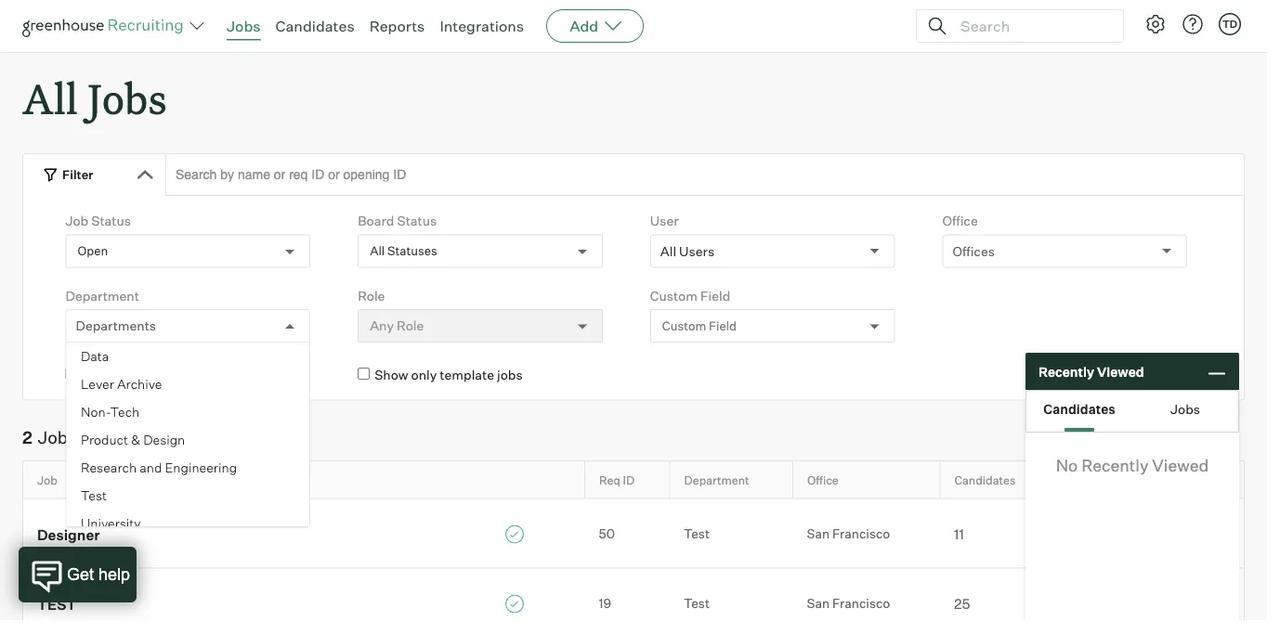 Task type: describe. For each thing, give the bounding box(es) containing it.
1 vertical spatial viewed
[[1152, 456, 1209, 476]]

reports
[[369, 17, 425, 35]]

configure image
[[1145, 13, 1167, 35]]

status for board status
[[397, 213, 437, 229]]

1 horizontal spatial candidates
[[955, 473, 1016, 488]]

product & design option
[[66, 427, 310, 455]]

0 vertical spatial recently
[[1039, 364, 1095, 380]]

all for all users
[[660, 243, 676, 259]]

td button
[[1215, 9, 1245, 39]]

0 vertical spatial open
[[78, 244, 108, 259]]

1 vertical spatial office
[[807, 473, 839, 488]]

san francisco for test
[[807, 596, 890, 612]]

i'm
[[176, 367, 195, 383]]

reports link
[[369, 17, 425, 35]]

user
[[650, 213, 679, 229]]

all users option
[[660, 243, 715, 259]]

only for jobs
[[119, 367, 145, 383]]

product
[[80, 432, 128, 448]]

research and engineering
[[80, 460, 237, 476]]

job status
[[65, 213, 131, 229]]

1 vertical spatial field
[[709, 319, 737, 334]]

greenhouse recruiting image
[[22, 15, 190, 37]]

san for designer
[[807, 527, 830, 542]]

jobs inside tab list
[[1171, 401, 1200, 418]]

1 vertical spatial department
[[684, 473, 749, 488]]

1 vertical spatial open
[[1173, 473, 1202, 488]]

days open
[[1143, 473, 1202, 488]]

0 vertical spatial office
[[943, 213, 978, 229]]

id
[[623, 473, 635, 488]]

no recently viewed
[[1056, 456, 1209, 476]]

td
[[1223, 18, 1238, 30]]

university option
[[66, 510, 310, 538]]

engineering
[[164, 460, 237, 476]]

test link
[[23, 593, 585, 614]]

clear filters
[[1114, 367, 1188, 383]]

non-tech
[[80, 404, 139, 421]]

show only template jobs
[[375, 367, 523, 383]]

board
[[358, 213, 394, 229]]

test for designer
[[684, 527, 710, 542]]

and
[[139, 460, 162, 476]]

role
[[358, 288, 385, 304]]

test
[[37, 595, 76, 613]]

all statuses
[[370, 244, 437, 259]]

jobs down greenhouse recruiting image
[[87, 71, 167, 125]]

td button
[[1219, 13, 1241, 35]]

recently viewed
[[1039, 364, 1144, 380]]

statuses
[[387, 244, 437, 259]]

designer link
[[23, 524, 585, 544]]

req id
[[599, 473, 635, 488]]

research and engineering option
[[66, 455, 310, 482]]

list box containing data
[[66, 343, 310, 538]]

add
[[570, 17, 599, 35]]

data
[[80, 349, 109, 365]]

Show only template jobs checkbox
[[358, 368, 370, 380]]

users
[[679, 243, 715, 259]]

11 link
[[940, 524, 1059, 544]]

test option
[[66, 482, 310, 510]]

jobs link
[[227, 17, 261, 35]]

add button
[[546, 9, 644, 43]]

integrations
[[440, 17, 524, 35]]



Task type: vqa. For each thing, say whether or not it's contained in the screenshot.
Research
yes



Task type: locate. For each thing, give the bounding box(es) containing it.
0 horizontal spatial job
[[37, 473, 57, 488]]

all jobs
[[22, 71, 167, 125]]

custom field
[[650, 288, 731, 304], [662, 319, 737, 334]]

1 horizontal spatial job
[[65, 213, 88, 229]]

all for all jobs
[[22, 71, 78, 125]]

jobs left candidates link
[[227, 17, 261, 35]]

research
[[80, 460, 136, 476]]

25
[[954, 596, 970, 613]]

1 horizontal spatial status
[[397, 213, 437, 229]]

job
[[65, 213, 88, 229], [37, 473, 57, 488]]

0 vertical spatial san
[[807, 527, 830, 542]]

1 horizontal spatial department
[[684, 473, 749, 488]]

tab list
[[1027, 391, 1239, 432]]

francisco
[[833, 527, 890, 542], [833, 596, 890, 612]]

open down job status
[[78, 244, 108, 259]]

0 vertical spatial viewed
[[1097, 364, 1144, 380]]

status up statuses on the left of page
[[397, 213, 437, 229]]

candidates inside tab list
[[1044, 401, 1116, 418]]

jobs
[[227, 17, 261, 35], [87, 71, 167, 125], [1171, 401, 1200, 418], [38, 428, 77, 448]]

integrations link
[[440, 17, 524, 35]]

designer
[[37, 526, 100, 544]]

open right days
[[1173, 473, 1202, 488]]

0 vertical spatial custom field
[[650, 288, 731, 304]]

show for show only template jobs
[[375, 367, 408, 383]]

1 vertical spatial francisco
[[833, 596, 890, 612]]

None field
[[76, 311, 80, 342]]

recently
[[1039, 364, 1095, 380], [1082, 456, 1149, 476]]

jobs
[[147, 367, 173, 383], [497, 367, 523, 383]]

show
[[82, 367, 116, 383], [375, 367, 408, 383]]

candidates right the jobs link
[[275, 17, 355, 35]]

2 jobs
[[22, 428, 77, 448]]

show down data
[[82, 367, 116, 383]]

1 horizontal spatial all
[[370, 244, 385, 259]]

viewed down the filters
[[1152, 456, 1209, 476]]

recently right no
[[1082, 456, 1149, 476]]

1 vertical spatial san
[[807, 596, 830, 612]]

2 status from the left
[[397, 213, 437, 229]]

1 vertical spatial san francisco
[[807, 596, 890, 612]]

1 vertical spatial job
[[37, 473, 57, 488]]

custom field down users
[[662, 319, 737, 334]]

1 vertical spatial custom field
[[662, 319, 737, 334]]

filters
[[1149, 367, 1188, 383]]

&
[[131, 432, 140, 448]]

0 vertical spatial san francisco
[[807, 527, 890, 542]]

department up departments at the bottom left of page
[[65, 288, 139, 304]]

francisco for designer
[[833, 527, 890, 542]]

1 vertical spatial custom
[[662, 319, 706, 334]]

non-
[[80, 404, 110, 421]]

test down research
[[80, 488, 106, 504]]

filter
[[62, 167, 93, 182]]

field
[[701, 288, 731, 304], [709, 319, 737, 334]]

candidates down recently viewed
[[1044, 401, 1116, 418]]

clear
[[1114, 367, 1146, 383]]

candidates link
[[275, 17, 355, 35]]

university
[[80, 516, 140, 532]]

non-tech option
[[66, 399, 310, 427]]

0 horizontal spatial candidates
[[275, 17, 355, 35]]

1 vertical spatial recently
[[1082, 456, 1149, 476]]

san francisco for designer
[[807, 527, 890, 542]]

san for test
[[807, 596, 830, 612]]

2 jobs from the left
[[497, 367, 523, 383]]

0 horizontal spatial show
[[82, 367, 116, 383]]

job down 2 jobs
[[37, 473, 57, 488]]

25 link
[[940, 594, 1059, 614]]

candidates up 11 link at the bottom of page
[[955, 473, 1016, 488]]

Search text field
[[956, 13, 1107, 39]]

jobs right template
[[497, 367, 523, 383]]

job down filter
[[65, 213, 88, 229]]

1 status from the left
[[91, 213, 131, 229]]

clear filters link
[[1114, 366, 1188, 384]]

0 vertical spatial francisco
[[833, 527, 890, 542]]

1 horizontal spatial show
[[375, 367, 408, 383]]

2 vertical spatial test
[[684, 596, 710, 612]]

2
[[22, 428, 32, 448]]

recently left clear
[[1039, 364, 1095, 380]]

2 san francisco from the top
[[807, 596, 890, 612]]

2 vertical spatial candidates
[[955, 473, 1016, 488]]

design
[[143, 432, 185, 448]]

0 horizontal spatial status
[[91, 213, 131, 229]]

0 horizontal spatial office
[[807, 473, 839, 488]]

2 san from the top
[[807, 596, 830, 612]]

0 vertical spatial test
[[80, 488, 106, 504]]

lever archive
[[80, 376, 162, 393]]

status down filter
[[91, 213, 131, 229]]

template
[[440, 367, 494, 383]]

viewed
[[1097, 364, 1144, 380], [1152, 456, 1209, 476]]

1 horizontal spatial only
[[411, 367, 437, 383]]

custom
[[650, 288, 698, 304], [662, 319, 706, 334]]

job for job
[[37, 473, 57, 488]]

test for test
[[684, 596, 710, 612]]

show right show only template jobs option
[[375, 367, 408, 383]]

job for job status
[[65, 213, 88, 229]]

jobs right 2
[[38, 428, 77, 448]]

open
[[78, 244, 108, 259], [1173, 473, 1202, 488]]

0 vertical spatial department
[[65, 288, 139, 304]]

show for show only jobs i'm following
[[82, 367, 116, 383]]

2 horizontal spatial all
[[660, 243, 676, 259]]

following
[[197, 367, 252, 383]]

office
[[943, 213, 978, 229], [807, 473, 839, 488]]

0 horizontal spatial department
[[65, 288, 139, 304]]

1 jobs from the left
[[147, 367, 173, 383]]

all up filter
[[22, 71, 78, 125]]

only left template
[[411, 367, 437, 383]]

jobs left the i'm
[[147, 367, 173, 383]]

2 francisco from the top
[[833, 596, 890, 612]]

department
[[65, 288, 139, 304], [684, 473, 749, 488]]

test
[[80, 488, 106, 504], [684, 527, 710, 542], [684, 596, 710, 612]]

offices
[[953, 243, 995, 259]]

Search by name or req ID or opening ID text field
[[165, 153, 1245, 196]]

50
[[599, 527, 615, 542]]

0 horizontal spatial all
[[22, 71, 78, 125]]

test right 50
[[684, 527, 710, 542]]

0 horizontal spatial jobs
[[147, 367, 173, 383]]

status for job status
[[91, 213, 131, 229]]

only right lever
[[119, 367, 145, 383]]

candidates
[[275, 17, 355, 35], [1044, 401, 1116, 418], [955, 473, 1016, 488]]

board status
[[358, 213, 437, 229]]

1 horizontal spatial viewed
[[1152, 456, 1209, 476]]

show only jobs i'm following
[[82, 367, 252, 383]]

only for template
[[411, 367, 437, 383]]

0 vertical spatial job
[[65, 213, 88, 229]]

1 san from the top
[[807, 527, 830, 542]]

2 show from the left
[[375, 367, 408, 383]]

san francisco
[[807, 527, 890, 542], [807, 596, 890, 612]]

0 vertical spatial custom
[[650, 288, 698, 304]]

all down "board" at left
[[370, 244, 385, 259]]

only
[[119, 367, 145, 383], [411, 367, 437, 383]]

1 only from the left
[[119, 367, 145, 383]]

lever
[[80, 376, 114, 393]]

1 horizontal spatial jobs
[[497, 367, 523, 383]]

0 vertical spatial candidates
[[275, 17, 355, 35]]

0 horizontal spatial viewed
[[1097, 364, 1144, 380]]

11
[[954, 526, 964, 543]]

francisco for test
[[833, 596, 890, 612]]

product & design
[[80, 432, 185, 448]]

0 horizontal spatial only
[[119, 367, 145, 383]]

san
[[807, 527, 830, 542], [807, 596, 830, 612]]

test right 19
[[684, 596, 710, 612]]

lever archive option
[[66, 371, 310, 399]]

list box
[[66, 343, 310, 538]]

0 vertical spatial field
[[701, 288, 731, 304]]

no
[[1056, 456, 1078, 476]]

1 vertical spatial candidates
[[1044, 401, 1116, 418]]

all left users
[[660, 243, 676, 259]]

data option
[[66, 343, 310, 371]]

2 only from the left
[[411, 367, 437, 383]]

days
[[1143, 473, 1170, 488]]

req
[[599, 473, 621, 488]]

1 vertical spatial test
[[684, 527, 710, 542]]

1 show from the left
[[82, 367, 116, 383]]

all users
[[660, 243, 715, 259]]

all
[[22, 71, 78, 125], [660, 243, 676, 259], [370, 244, 385, 259]]

test inside option
[[80, 488, 106, 504]]

all for all statuses
[[370, 244, 385, 259]]

19
[[599, 596, 611, 612]]

1 san francisco from the top
[[807, 527, 890, 542]]

archive
[[117, 376, 162, 393]]

1 horizontal spatial open
[[1173, 473, 1202, 488]]

departments
[[76, 318, 156, 334]]

jobs down the filters
[[1171, 401, 1200, 418]]

custom field down all users
[[650, 288, 731, 304]]

tab list containing candidates
[[1027, 391, 1239, 432]]

1 horizontal spatial office
[[943, 213, 978, 229]]

tech
[[110, 404, 139, 421]]

2 horizontal spatial candidates
[[1044, 401, 1116, 418]]

new
[[1074, 473, 1098, 488]]

1 francisco from the top
[[833, 527, 890, 542]]

status
[[91, 213, 131, 229], [397, 213, 437, 229]]

department right id
[[684, 473, 749, 488]]

0 horizontal spatial open
[[78, 244, 108, 259]]

viewed left the filters
[[1097, 364, 1144, 380]]



